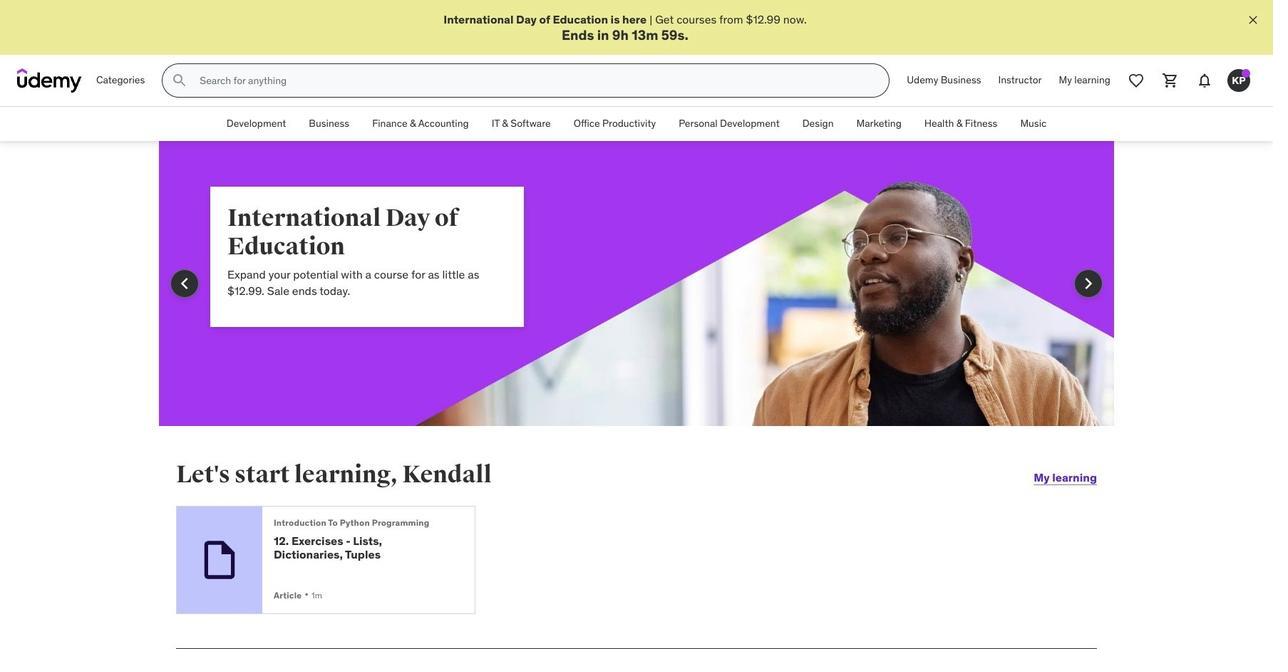 Task type: describe. For each thing, give the bounding box(es) containing it.
shopping cart with 0 items image
[[1162, 72, 1180, 89]]

previous image
[[173, 273, 196, 295]]

wishlist image
[[1128, 72, 1145, 89]]



Task type: vqa. For each thing, say whether or not it's contained in the screenshot.
to related to cart
no



Task type: locate. For each thing, give the bounding box(es) containing it.
submit search image
[[171, 72, 189, 89]]

close image
[[1247, 13, 1261, 27]]

Search for anything text field
[[197, 69, 872, 93]]

you have alerts image
[[1242, 69, 1251, 78]]

udemy image
[[17, 69, 82, 93]]

notifications image
[[1197, 72, 1214, 89]]

carousel element
[[159, 141, 1115, 461]]

next image
[[1078, 273, 1100, 295]]



